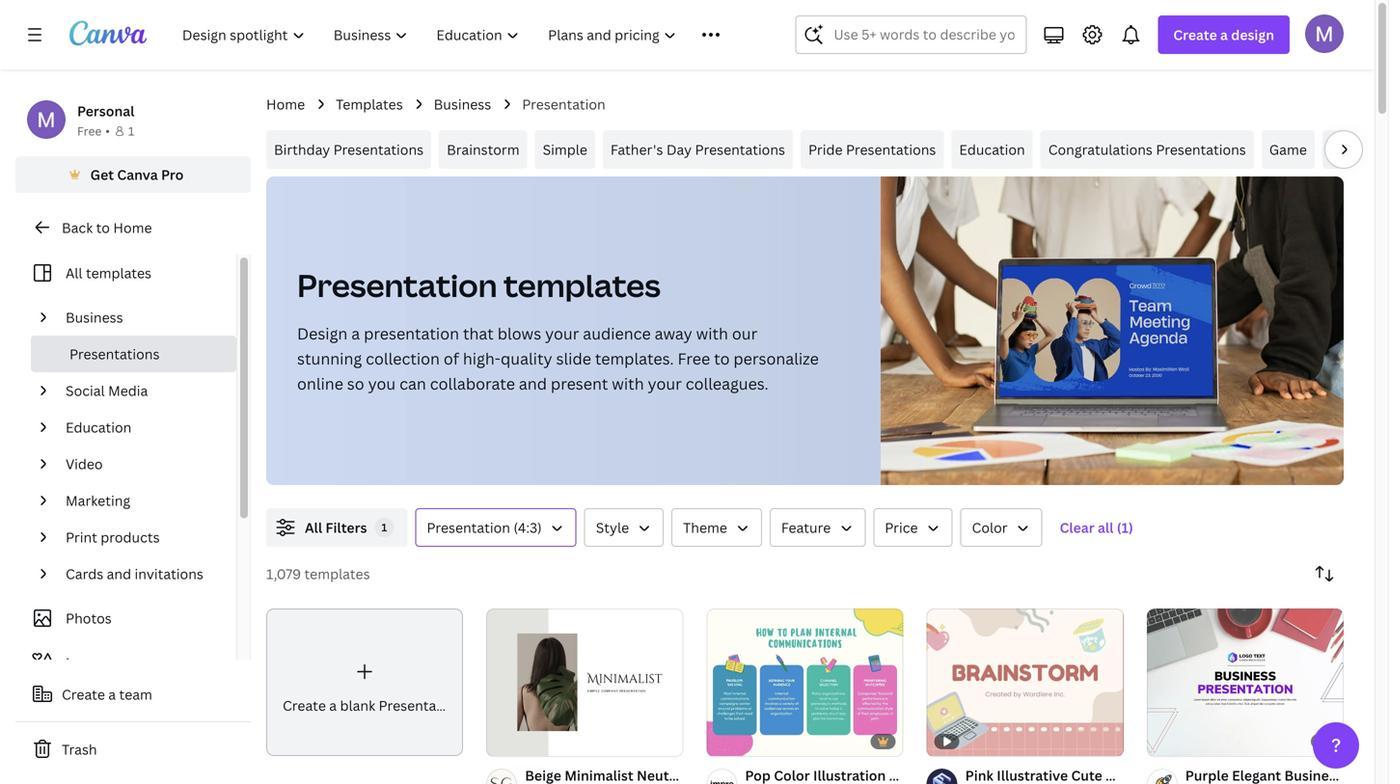 Task type: describe. For each thing, give the bounding box(es) containing it.
father's day presentations link
[[603, 130, 793, 169]]

social
[[66, 382, 105, 400]]

1,079 templates
[[266, 565, 370, 583]]

1,079
[[266, 565, 301, 583]]

feature
[[782, 519, 831, 537]]

create a blank presentation link
[[266, 609, 463, 757]]

•
[[105, 123, 110, 139]]

present
[[551, 373, 608, 394]]

brainstorm
[[447, 140, 520, 159]]

presentation
[[364, 323, 459, 344]]

all templates
[[66, 264, 151, 282]]

business for leftmost business link
[[66, 308, 123, 327]]

presentations for pride presentations
[[846, 140, 936, 159]]

simple
[[543, 140, 588, 159]]

0 horizontal spatial education link
[[58, 409, 225, 446]]

all templates link
[[27, 255, 225, 291]]

create a design
[[1174, 26, 1275, 44]]

photos link
[[27, 600, 225, 637]]

presentation for presentation templates
[[297, 264, 497, 306]]

design
[[297, 323, 348, 344]]

get
[[90, 165, 114, 184]]

presentation templates
[[297, 264, 661, 306]]

love
[[1331, 140, 1362, 159]]

0 vertical spatial to
[[96, 219, 110, 237]]

you
[[368, 373, 396, 394]]

theme button
[[672, 509, 762, 547]]

0 vertical spatial with
[[696, 323, 729, 344]]

pride presentations link
[[801, 130, 944, 169]]

(4:3)
[[514, 519, 542, 537]]

icons link
[[27, 645, 225, 681]]

congratulations
[[1049, 140, 1153, 159]]

trash
[[62, 741, 97, 759]]

of for 1 of 12
[[1169, 734, 1180, 748]]

and inside design a presentation that blows your audience away with our stunning collection of high-quality slide templates. free to personalize online so you can collaborate and present with your colleagues.
[[519, 373, 547, 394]]

stunning
[[297, 348, 362, 369]]

presentations for birthday presentations
[[334, 140, 424, 159]]

1 for 1 of 10
[[500, 734, 506, 748]]

1 filter options selected element
[[375, 518, 394, 537]]

video link
[[58, 446, 225, 482]]

all
[[1098, 519, 1114, 537]]

feature button
[[770, 509, 866, 547]]

back to home link
[[15, 208, 251, 247]]

create for create a blank presentation
[[283, 697, 326, 715]]

media
[[108, 382, 148, 400]]

icons
[[66, 654, 101, 672]]

cards and invitations link
[[58, 556, 225, 592]]

Sort by button
[[1306, 555, 1344, 593]]

all for all filters
[[305, 519, 322, 537]]

game
[[1270, 140, 1307, 159]]

all filters
[[305, 519, 367, 537]]

canva
[[117, 165, 158, 184]]

presentation (4:3) button
[[415, 509, 577, 547]]

design
[[1232, 26, 1275, 44]]

blows
[[498, 323, 542, 344]]

color button
[[961, 509, 1043, 547]]

free •
[[77, 123, 110, 139]]

(1)
[[1117, 519, 1134, 537]]

clear
[[1060, 519, 1095, 537]]

presentations right day
[[695, 140, 785, 159]]

design a presentation that blows your audience away with our stunning collection of high-quality slide templates. free to personalize online so you can collaborate and present with your colleagues.
[[297, 323, 819, 394]]

filters
[[326, 519, 367, 537]]

back to home
[[62, 219, 152, 237]]

a for team
[[108, 686, 116, 704]]

online
[[297, 373, 343, 394]]

blank
[[340, 697, 375, 715]]

all for all templates
[[66, 264, 83, 282]]

beige minimalist neutral company presentation image
[[487, 609, 684, 757]]

audience
[[583, 323, 651, 344]]

maria williams image
[[1306, 14, 1344, 53]]

a for presentation
[[351, 323, 360, 344]]

pop color illustration business tips infographic graph image
[[707, 609, 904, 757]]

1 vertical spatial with
[[612, 373, 644, 394]]

templates for 1,079 templates
[[304, 565, 370, 583]]

of inside design a presentation that blows your audience away with our stunning collection of high-quality slide templates. free to personalize online so you can collaborate and present with your colleagues.
[[444, 348, 459, 369]]

1 of 10
[[500, 734, 534, 748]]

birthday presentations
[[274, 140, 424, 159]]

congratulations presentations
[[1049, 140, 1247, 159]]

team
[[119, 686, 152, 704]]

video
[[66, 455, 103, 473]]

free inside design a presentation that blows your audience away with our stunning collection of high-quality slide templates. free to personalize online so you can collaborate and present with your colleagues.
[[678, 348, 710, 369]]

create a blank presentation element
[[266, 609, 463, 757]]

presentation right blank
[[379, 697, 462, 715]]

a for design
[[1221, 26, 1228, 44]]

can
[[400, 373, 426, 394]]

print
[[66, 528, 97, 547]]

1 right the •
[[128, 123, 134, 139]]

father's
[[611, 140, 663, 159]]

photos
[[66, 609, 112, 628]]

personalize
[[734, 348, 819, 369]]

high-
[[463, 348, 501, 369]]

1 for 1 of 12
[[1161, 734, 1166, 748]]

templates for all templates
[[86, 264, 151, 282]]

cards and invitations
[[66, 565, 203, 583]]



Task type: locate. For each thing, give the bounding box(es) containing it.
0 vertical spatial all
[[66, 264, 83, 282]]

presentations down the templates link
[[334, 140, 424, 159]]

a inside create a blank presentation element
[[329, 697, 337, 715]]

home up birthday
[[266, 95, 305, 113]]

business inside business link
[[66, 308, 123, 327]]

templates link
[[336, 94, 403, 115]]

home up all templates link
[[113, 219, 152, 237]]

1 of 10 link
[[487, 609, 684, 757]]

to up colleagues.
[[714, 348, 730, 369]]

1 horizontal spatial education link
[[952, 130, 1033, 169]]

1 horizontal spatial all
[[305, 519, 322, 537]]

0 vertical spatial education
[[960, 140, 1025, 159]]

1 vertical spatial your
[[648, 373, 682, 394]]

and inside "link"
[[107, 565, 131, 583]]

presentations
[[334, 140, 424, 159], [695, 140, 785, 159], [846, 140, 936, 159], [1156, 140, 1247, 159], [69, 345, 160, 363]]

create a team button
[[15, 675, 251, 714]]

products
[[101, 528, 160, 547]]

create left blank
[[283, 697, 326, 715]]

presentation up simple link
[[522, 95, 606, 113]]

top level navigation element
[[170, 15, 749, 54], [170, 15, 749, 54]]

1 horizontal spatial to
[[714, 348, 730, 369]]

brainstorm link
[[439, 130, 527, 169]]

free left the •
[[77, 123, 102, 139]]

2 horizontal spatial templates
[[504, 264, 661, 306]]

pride presentations
[[809, 140, 936, 159]]

clear all (1) button
[[1050, 509, 1143, 547]]

personal
[[77, 102, 135, 120]]

Search search field
[[834, 16, 1015, 53]]

quality
[[501, 348, 553, 369]]

business link down all templates link
[[58, 299, 225, 336]]

collaborate
[[430, 373, 515, 394]]

pride
[[809, 140, 843, 159]]

a inside the create a design dropdown button
[[1221, 26, 1228, 44]]

a left team
[[108, 686, 116, 704]]

away
[[655, 323, 693, 344]]

1 horizontal spatial business
[[434, 95, 491, 113]]

business for right business link
[[434, 95, 491, 113]]

0 vertical spatial free
[[77, 123, 102, 139]]

1 vertical spatial to
[[714, 348, 730, 369]]

1 horizontal spatial your
[[648, 373, 682, 394]]

0 horizontal spatial business link
[[58, 299, 225, 336]]

presentation up presentation
[[297, 264, 497, 306]]

create a team
[[62, 686, 152, 704]]

1 right filters on the bottom of the page
[[382, 520, 387, 535]]

2 horizontal spatial create
[[1174, 26, 1217, 44]]

create for create a design
[[1174, 26, 1217, 44]]

price
[[885, 519, 918, 537]]

0 horizontal spatial education
[[66, 418, 132, 437]]

day
[[667, 140, 692, 159]]

0 horizontal spatial home
[[113, 219, 152, 237]]

style
[[596, 519, 629, 537]]

0 horizontal spatial with
[[612, 373, 644, 394]]

and right cards
[[107, 565, 131, 583]]

with
[[696, 323, 729, 344], [612, 373, 644, 394]]

so
[[347, 373, 364, 394]]

business link
[[434, 94, 491, 115], [58, 299, 225, 336]]

presentation (4:3)
[[427, 519, 542, 537]]

a inside create a team 'button'
[[108, 686, 116, 704]]

print products
[[66, 528, 160, 547]]

1 vertical spatial business
[[66, 308, 123, 327]]

home link
[[266, 94, 305, 115]]

1 horizontal spatial and
[[519, 373, 547, 394]]

a right design
[[351, 323, 360, 344]]

education
[[960, 140, 1025, 159], [66, 418, 132, 437]]

2 horizontal spatial of
[[1169, 734, 1180, 748]]

0 vertical spatial and
[[519, 373, 547, 394]]

1 horizontal spatial education
[[960, 140, 1025, 159]]

slide
[[556, 348, 591, 369]]

colleagues.
[[686, 373, 769, 394]]

presentations left the game link
[[1156, 140, 1247, 159]]

of for 1 of 10
[[508, 734, 519, 748]]

1 vertical spatial all
[[305, 519, 322, 537]]

create for create a team
[[62, 686, 105, 704]]

free down away
[[678, 348, 710, 369]]

all
[[66, 264, 83, 282], [305, 519, 322, 537]]

business
[[434, 95, 491, 113], [66, 308, 123, 327]]

get canva pro
[[90, 165, 184, 184]]

a for blank
[[329, 697, 337, 715]]

0 horizontal spatial create
[[62, 686, 105, 704]]

0 horizontal spatial business
[[66, 308, 123, 327]]

10
[[521, 734, 534, 748]]

1 vertical spatial education
[[66, 418, 132, 437]]

0 vertical spatial education link
[[952, 130, 1033, 169]]

birthday
[[274, 140, 330, 159]]

create down the icons
[[62, 686, 105, 704]]

business link up "brainstorm"
[[434, 94, 491, 115]]

with left the "our"
[[696, 323, 729, 344]]

1 horizontal spatial create
[[283, 697, 326, 715]]

presentations up social media
[[69, 345, 160, 363]]

0 horizontal spatial of
[[444, 348, 459, 369]]

presentation inside button
[[427, 519, 510, 537]]

congratulations presentations link
[[1041, 130, 1254, 169]]

1 vertical spatial home
[[113, 219, 152, 237]]

your up slide
[[545, 323, 579, 344]]

collection
[[366, 348, 440, 369]]

a left design
[[1221, 26, 1228, 44]]

business down all templates
[[66, 308, 123, 327]]

your
[[545, 323, 579, 344], [648, 373, 682, 394]]

purple elegant business presentation (4:3) image
[[1147, 609, 1344, 757]]

business up "brainstorm"
[[434, 95, 491, 113]]

1 horizontal spatial business link
[[434, 94, 491, 115]]

0 horizontal spatial your
[[545, 323, 579, 344]]

create inside dropdown button
[[1174, 26, 1217, 44]]

love link
[[1323, 130, 1369, 169]]

of left high-
[[444, 348, 459, 369]]

presentation left (4:3)
[[427, 519, 510, 537]]

1 left 10
[[500, 734, 506, 748]]

presentation for presentation (4:3)
[[427, 519, 510, 537]]

our
[[732, 323, 758, 344]]

simple link
[[535, 130, 595, 169]]

father's day presentations
[[611, 140, 785, 159]]

with down templates.
[[612, 373, 644, 394]]

your down templates.
[[648, 373, 682, 394]]

0 horizontal spatial all
[[66, 264, 83, 282]]

pro
[[161, 165, 184, 184]]

style button
[[584, 509, 664, 547]]

to
[[96, 219, 110, 237], [714, 348, 730, 369]]

None search field
[[795, 15, 1027, 54]]

price button
[[874, 509, 953, 547]]

presentations right pride
[[846, 140, 936, 159]]

a left blank
[[329, 697, 337, 715]]

0 horizontal spatial free
[[77, 123, 102, 139]]

marketing
[[66, 492, 130, 510]]

0 horizontal spatial templates
[[86, 264, 151, 282]]

create a blank presentation
[[283, 697, 462, 715]]

templates down 'back to home'
[[86, 264, 151, 282]]

back
[[62, 219, 93, 237]]

to right back
[[96, 219, 110, 237]]

that
[[463, 323, 494, 344]]

0 vertical spatial home
[[266, 95, 305, 113]]

1 vertical spatial business link
[[58, 299, 225, 336]]

theme
[[683, 519, 727, 537]]

all down back
[[66, 264, 83, 282]]

1 vertical spatial education link
[[58, 409, 225, 446]]

to inside design a presentation that blows your audience away with our stunning collection of high-quality slide templates. free to personalize online so you can collaborate and present with your colleagues.
[[714, 348, 730, 369]]

0 horizontal spatial and
[[107, 565, 131, 583]]

presentations for congratulations presentations
[[1156, 140, 1247, 159]]

1 vertical spatial and
[[107, 565, 131, 583]]

and down quality
[[519, 373, 547, 394]]

of
[[444, 348, 459, 369], [508, 734, 519, 748], [1169, 734, 1180, 748]]

print products link
[[58, 519, 225, 556]]

1 horizontal spatial of
[[508, 734, 519, 748]]

templates down the all filters
[[304, 565, 370, 583]]

birthday presentations link
[[266, 130, 431, 169]]

0 horizontal spatial to
[[96, 219, 110, 237]]

game link
[[1262, 130, 1315, 169]]

1 horizontal spatial home
[[266, 95, 305, 113]]

1 left 12
[[1161, 734, 1166, 748]]

of left 12
[[1169, 734, 1180, 748]]

0 vertical spatial business link
[[434, 94, 491, 115]]

1 of 12
[[1161, 734, 1194, 748]]

templates up audience
[[504, 264, 661, 306]]

presentation for presentation
[[522, 95, 606, 113]]

free
[[77, 123, 102, 139], [678, 348, 710, 369]]

0 vertical spatial business
[[434, 95, 491, 113]]

presentation
[[522, 95, 606, 113], [297, 264, 497, 306], [427, 519, 510, 537], [379, 697, 462, 715]]

cards
[[66, 565, 103, 583]]

1 for 1 filter options selected element
[[382, 520, 387, 535]]

invitations
[[135, 565, 203, 583]]

create inside 'button'
[[62, 686, 105, 704]]

1 horizontal spatial free
[[678, 348, 710, 369]]

1 horizontal spatial templates
[[304, 565, 370, 583]]

0 vertical spatial your
[[545, 323, 579, 344]]

templates.
[[595, 348, 674, 369]]

templates for presentation templates
[[504, 264, 661, 306]]

clear all (1)
[[1060, 519, 1134, 537]]

1 horizontal spatial with
[[696, 323, 729, 344]]

get canva pro button
[[15, 156, 251, 193]]

create
[[1174, 26, 1217, 44], [62, 686, 105, 704], [283, 697, 326, 715]]

marketing link
[[58, 482, 225, 519]]

of left 10
[[508, 734, 519, 748]]

social media link
[[58, 372, 225, 409]]

12
[[1182, 734, 1194, 748]]

a inside design a presentation that blows your audience away with our stunning collection of high-quality slide templates. free to personalize online so you can collaborate and present with your colleagues.
[[351, 323, 360, 344]]

1 vertical spatial free
[[678, 348, 710, 369]]

home
[[266, 95, 305, 113], [113, 219, 152, 237]]

create a design button
[[1158, 15, 1290, 54]]

create left design
[[1174, 26, 1217, 44]]

all left filters on the bottom of the page
[[305, 519, 322, 537]]

trash link
[[15, 730, 251, 769]]



Task type: vqa. For each thing, say whether or not it's contained in the screenshot.
'Create' related to Create a team
yes



